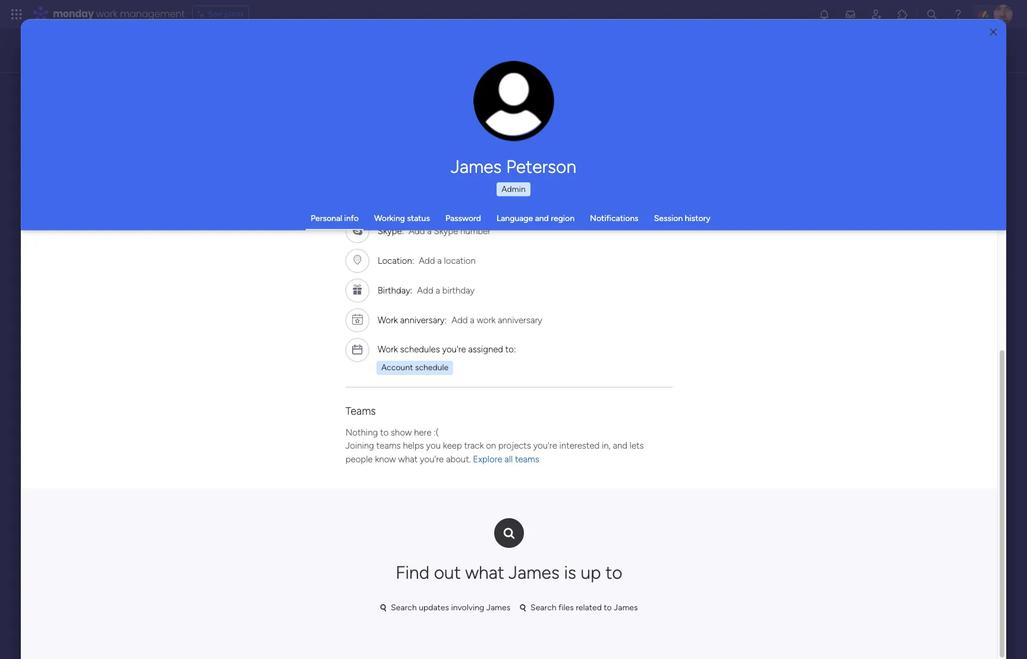 Task type: locate. For each thing, give the bounding box(es) containing it.
2 workspace from the left
[[354, 237, 394, 247]]

teams down projects
[[515, 454, 539, 465]]

1 horizontal spatial main
[[334, 237, 352, 247]]

0 vertical spatial teams
[[377, 441, 401, 451]]

anniversary
[[498, 315, 543, 325]]

1 horizontal spatial search
[[531, 603, 557, 613]]

anniversary:
[[400, 315, 447, 325]]

you're
[[442, 344, 466, 355], [533, 441, 557, 451], [420, 454, 444, 465]]

public board image
[[241, 217, 254, 230]]

add for add a birthday
[[417, 285, 434, 296]]

a left birthday
[[436, 285, 440, 296]]

dialog
[[21, 19, 1007, 660]]

0 horizontal spatial workspace
[[166, 237, 207, 247]]

assigned
[[468, 344, 503, 355]]

0 horizontal spatial teams
[[377, 441, 401, 451]]

2 horizontal spatial and
[[613, 441, 628, 451]]

workspace down skype:
[[354, 237, 394, 247]]

history
[[685, 213, 711, 223]]

search everything image
[[926, 8, 938, 20]]

a
[[427, 226, 432, 236], [438, 255, 442, 266], [436, 285, 440, 296], [470, 315, 475, 325]]

plans
[[224, 9, 244, 19]]

search for search files related to james
[[531, 603, 557, 613]]

0 horizontal spatial >
[[139, 237, 144, 247]]

and right the inbox at the top left
[[202, 51, 218, 62]]

work right component icon
[[256, 237, 274, 247]]

main for marketing plan
[[334, 237, 352, 247]]

management down marketing plan
[[276, 237, 325, 247]]

work schedules you're assigned to:
[[378, 344, 516, 355]]

2 vertical spatial and
[[613, 441, 628, 451]]

1 horizontal spatial workspace
[[354, 237, 394, 247]]

working status link
[[374, 213, 430, 223]]

work
[[378, 315, 398, 325], [378, 344, 398, 355]]

0 horizontal spatial component image
[[53, 236, 64, 247]]

see
[[208, 9, 222, 19]]

management
[[120, 7, 185, 21], [88, 237, 137, 247], [276, 237, 325, 247], [509, 376, 561, 387]]

what down helps
[[398, 454, 418, 465]]

marketing plan
[[258, 218, 323, 229]]

add to favorites image
[[388, 217, 400, 229]]

search files related to james
[[531, 603, 638, 613]]

0 vertical spatial component image
[[53, 236, 64, 247]]

dapulse board filter image
[[520, 604, 526, 613]]

account
[[381, 363, 413, 373]]

here
[[414, 427, 432, 438]]

to right related
[[604, 603, 612, 613]]

0 horizontal spatial search
[[391, 603, 417, 613]]

work up account on the left of page
[[378, 344, 398, 355]]

1 work from the top
[[378, 315, 398, 325]]

james peterson image
[[994, 5, 1013, 24]]

1 horizontal spatial teams
[[515, 454, 539, 465]]

and left region
[[535, 213, 549, 223]]

teams up know
[[377, 441, 401, 451]]

teams
[[377, 441, 401, 451], [515, 454, 539, 465]]

workspace for trading card game
[[166, 237, 207, 247]]

number
[[461, 226, 491, 236]]

> for marketing plan
[[327, 237, 332, 247]]

quick search results list box
[[38, 111, 797, 269]]

personal info
[[311, 213, 359, 223]]

session
[[654, 213, 683, 223]]

explore all teams link
[[473, 454, 539, 465]]

work down birthday:
[[378, 315, 398, 325]]

location
[[444, 255, 476, 266]]

component image
[[241, 236, 252, 247]]

teams
[[346, 405, 376, 418]]

1 workspace from the left
[[166, 237, 207, 247]]

main
[[146, 237, 164, 247], [334, 237, 352, 247]]

work down trading
[[68, 237, 86, 247]]

add
[[409, 226, 425, 236], [419, 255, 435, 266], [417, 285, 434, 296], [452, 315, 468, 325]]

game
[[129, 218, 155, 229]]

and
[[202, 51, 218, 62], [535, 213, 549, 223], [613, 441, 628, 451]]

> down personal at the top left of page
[[327, 237, 332, 247]]

good evening, james! quickly access your recent boards, inbox and workspaces
[[24, 39, 271, 62]]

1 vertical spatial component image
[[473, 377, 483, 387]]

plan
[[305, 218, 323, 229]]

> down game
[[139, 237, 144, 247]]

is
[[564, 563, 577, 584]]

0 horizontal spatial and
[[202, 51, 218, 62]]

to
[[380, 427, 389, 438], [606, 563, 623, 584], [604, 603, 612, 613]]

1 horizontal spatial work management > main workspace
[[256, 237, 394, 247]]

help image
[[952, 8, 964, 20]]

working status
[[374, 213, 430, 223]]

workspace image
[[436, 359, 464, 388]]

search right dapulse board filter image
[[391, 603, 417, 613]]

work
[[96, 7, 118, 21], [68, 237, 86, 247], [256, 237, 274, 247], [477, 315, 496, 325], [487, 376, 507, 387]]

add down status
[[409, 226, 425, 236]]

to inside button
[[604, 603, 612, 613]]

add up the "birthday: add a birthday"
[[419, 255, 435, 266]]

projects
[[499, 441, 531, 451]]

main down personal info on the left
[[334, 237, 352, 247]]

0 vertical spatial and
[[202, 51, 218, 62]]

card
[[106, 218, 127, 229]]

0 vertical spatial you're
[[442, 344, 466, 355]]

james left dapulse board filter icon
[[487, 603, 511, 613]]

0 horizontal spatial what
[[398, 454, 418, 465]]

to right up
[[606, 563, 623, 584]]

work management > main workspace for plan
[[256, 237, 394, 247]]

work management > main workspace down game
[[68, 237, 207, 247]]

1 > from the left
[[139, 237, 144, 247]]

see plans
[[208, 9, 244, 19]]

1 main from the left
[[146, 237, 164, 247]]

joining
[[346, 441, 374, 451]]

main down game
[[146, 237, 164, 247]]

2 work from the top
[[378, 344, 398, 355]]

work for component icon
[[256, 237, 274, 247]]

keep
[[443, 441, 462, 451]]

2 main from the left
[[334, 237, 352, 247]]

2 vertical spatial to
[[604, 603, 612, 613]]

what
[[398, 454, 418, 465], [465, 563, 504, 584]]

workspace down add to favorites icon
[[166, 237, 207, 247]]

work down "assigned"
[[487, 376, 507, 387]]

a left the skype
[[427, 226, 432, 236]]

james inside search updates involving james button
[[487, 603, 511, 613]]

you're up the p
[[442, 344, 466, 355]]

work up "assigned"
[[477, 315, 496, 325]]

1 horizontal spatial what
[[465, 563, 504, 584]]

monday work management
[[53, 7, 185, 21]]

work for component image corresponding to work management
[[487, 376, 507, 387]]

management down to:
[[509, 376, 561, 387]]

dialog containing james peterson
[[21, 19, 1007, 660]]

1 horizontal spatial >
[[327, 237, 332, 247]]

management for component image for work management > main workspace
[[88, 237, 137, 247]]

component image for work management > main workspace
[[53, 236, 64, 247]]

0 horizontal spatial work management > main workspace
[[68, 237, 207, 247]]

2 work management > main workspace from the left
[[256, 237, 394, 247]]

0 vertical spatial what
[[398, 454, 418, 465]]

search right dapulse board filter icon
[[531, 603, 557, 613]]

region
[[551, 213, 575, 223]]

1 vertical spatial teams
[[515, 454, 539, 465]]

admin
[[502, 184, 526, 194]]

add down location: add a location
[[417, 285, 434, 296]]

you're down you in the left of the page
[[420, 454, 444, 465]]

search image
[[504, 529, 515, 538]]

skype: add a skype number
[[378, 226, 491, 236]]

skype
[[434, 226, 458, 236]]

0 horizontal spatial main
[[146, 237, 164, 247]]

1 vertical spatial and
[[535, 213, 549, 223]]

all
[[505, 454, 513, 465]]

1 search from the left
[[391, 603, 417, 613]]

0 vertical spatial work
[[378, 315, 398, 325]]

birthday: add a birthday
[[378, 285, 475, 296]]

what right "out"
[[465, 563, 504, 584]]

component image down public board icon at the top left
[[53, 236, 64, 247]]

account schedule
[[381, 363, 449, 373]]

1 horizontal spatial component image
[[473, 377, 483, 387]]

1 vertical spatial work
[[378, 344, 398, 355]]

info
[[344, 213, 359, 223]]

1 work management > main workspace from the left
[[68, 237, 207, 247]]

work management > main workspace down 'plan'
[[256, 237, 394, 247]]

a left location
[[438, 255, 442, 266]]

password link
[[446, 213, 481, 223]]

2 search from the left
[[531, 603, 557, 613]]

you're right projects
[[533, 441, 557, 451]]

personal info link
[[311, 213, 359, 223]]

files
[[559, 603, 574, 613]]

add for add a location
[[419, 255, 435, 266]]

component image
[[53, 236, 64, 247], [473, 377, 483, 387]]

skype:
[[378, 226, 404, 236]]

find out what james is up to
[[396, 563, 623, 584]]

management down trading card game
[[88, 237, 137, 247]]

james right related
[[614, 603, 638, 613]]

dapulse x slim image
[[986, 86, 1000, 101]]

workspace
[[166, 237, 207, 247], [354, 237, 394, 247]]

2 > from the left
[[327, 237, 332, 247]]

and right in,
[[613, 441, 628, 451]]

component image right workspace icon
[[473, 377, 483, 387]]

personal
[[311, 213, 342, 223]]

see plans button
[[192, 5, 249, 23]]

location:
[[378, 255, 414, 266]]

to left show
[[380, 427, 389, 438]]



Task type: describe. For each thing, give the bounding box(es) containing it.
language
[[497, 213, 533, 223]]

1 vertical spatial to
[[606, 563, 623, 584]]

notifications image
[[819, 8, 831, 20]]

related
[[576, 603, 602, 613]]

search updates involving james button
[[376, 599, 515, 618]]

password
[[446, 213, 481, 223]]

james peterson
[[451, 156, 577, 177]]

out
[[434, 563, 461, 584]]

search files related to james button
[[515, 599, 643, 618]]

1 horizontal spatial and
[[535, 213, 549, 223]]

birthday:
[[378, 285, 413, 296]]

birthday
[[442, 285, 475, 296]]

joining teams helps you keep track on projects you're interested in, and lets people know what you're about.
[[346, 441, 644, 465]]

trading
[[70, 218, 103, 229]]

trading card game
[[70, 218, 155, 229]]

session history link
[[654, 213, 711, 223]]

know
[[375, 454, 396, 465]]

lets
[[630, 441, 644, 451]]

language and region
[[497, 213, 575, 223]]

explore all teams
[[473, 454, 539, 465]]

notifications
[[590, 213, 639, 223]]

in,
[[602, 441, 611, 451]]

nothing to show here :(
[[346, 427, 439, 438]]

work anniversary: add a work anniversary
[[378, 315, 543, 325]]

1 vertical spatial you're
[[533, 441, 557, 451]]

a for skype
[[427, 226, 432, 236]]

find
[[396, 563, 430, 584]]

change
[[489, 107, 516, 116]]

select product image
[[11, 8, 23, 20]]

access
[[58, 51, 88, 62]]

updates
[[419, 603, 449, 613]]

on
[[486, 441, 496, 451]]

location: add a location
[[378, 255, 476, 266]]

a up "assigned"
[[470, 315, 475, 325]]

schedules
[[400, 344, 440, 355]]

working
[[374, 213, 405, 223]]

and inside good evening, james! quickly access your recent boards, inbox and workspaces
[[202, 51, 218, 62]]

marketing
[[258, 218, 302, 229]]

add down birthday
[[452, 315, 468, 325]]

explore
[[473, 454, 503, 465]]

profile
[[517, 107, 539, 116]]

change profile picture
[[489, 107, 539, 126]]

good
[[24, 39, 45, 49]]

dapulse board filter image
[[380, 604, 386, 613]]

add for add a skype number
[[409, 226, 425, 236]]

work up james!
[[96, 7, 118, 21]]

inbox image
[[845, 8, 857, 20]]

track
[[464, 441, 484, 451]]

workspaces
[[220, 51, 271, 62]]

work management
[[487, 376, 561, 387]]

> for trading card game
[[139, 237, 144, 247]]

james left is
[[509, 563, 560, 584]]

work management > main workspace for card
[[68, 237, 207, 247]]

and inside joining teams helps you keep track on projects you're interested in, and lets people know what you're about.
[[613, 441, 628, 451]]

2 vertical spatial you're
[[420, 454, 444, 465]]

you
[[426, 441, 441, 451]]

add to favorites image
[[200, 217, 212, 229]]

invite members image
[[871, 8, 883, 20]]

about.
[[446, 454, 471, 465]]

teams button
[[346, 405, 376, 418]]

james peterson button
[[350, 156, 677, 177]]

workspace for marketing plan
[[354, 237, 394, 247]]

quickly
[[24, 51, 56, 62]]

people
[[346, 454, 373, 465]]

recent
[[112, 51, 140, 62]]

peterson
[[506, 156, 577, 177]]

work for component image for work management > main workspace
[[68, 237, 86, 247]]

james inside search files related to james button
[[614, 603, 638, 613]]

what inside joining teams helps you keep track on projects you're interested in, and lets people know what you're about.
[[398, 454, 418, 465]]

boards,
[[142, 51, 173, 62]]

evening,
[[47, 39, 78, 49]]

monday
[[53, 7, 94, 21]]

component image for work management
[[473, 377, 483, 387]]

teams inside joining teams helps you keep track on projects you're interested in, and lets people know what you're about.
[[377, 441, 401, 451]]

james up admin
[[451, 156, 502, 177]]

account schedule button
[[377, 361, 454, 375]]

close image
[[990, 28, 997, 37]]

involving
[[451, 603, 485, 613]]

work inside dialog
[[477, 315, 496, 325]]

1 vertical spatial what
[[465, 563, 504, 584]]

your
[[90, 51, 109, 62]]

p
[[446, 364, 454, 382]]

:(
[[434, 427, 439, 438]]

status
[[407, 213, 430, 223]]

a for location
[[438, 255, 442, 266]]

a for birthday
[[436, 285, 440, 296]]

search for search updates involving james
[[391, 603, 417, 613]]

work for work anniversary: add a work anniversary
[[378, 315, 398, 325]]

public board image
[[53, 217, 66, 230]]

to:
[[506, 344, 516, 355]]

inbox
[[176, 51, 199, 62]]

up
[[581, 563, 601, 584]]

search updates involving james
[[391, 603, 511, 613]]

management for component image corresponding to work management
[[509, 376, 561, 387]]

work for work schedules you're assigned to:
[[378, 344, 398, 355]]

management for component icon
[[276, 237, 325, 247]]

interested
[[560, 441, 600, 451]]

notifications link
[[590, 213, 639, 223]]

help center element
[[825, 508, 1004, 556]]

0 vertical spatial to
[[380, 427, 389, 438]]

james!
[[80, 39, 107, 49]]

main for trading card game
[[146, 237, 164, 247]]

nothing
[[346, 427, 378, 438]]

language and region link
[[497, 213, 575, 223]]

apps image
[[897, 8, 909, 20]]

schedule
[[415, 363, 449, 373]]

management up good evening, james! quickly access your recent boards, inbox and workspaces
[[120, 7, 185, 21]]

session history
[[654, 213, 711, 223]]



Task type: vqa. For each thing, say whether or not it's contained in the screenshot.
New inside button
no



